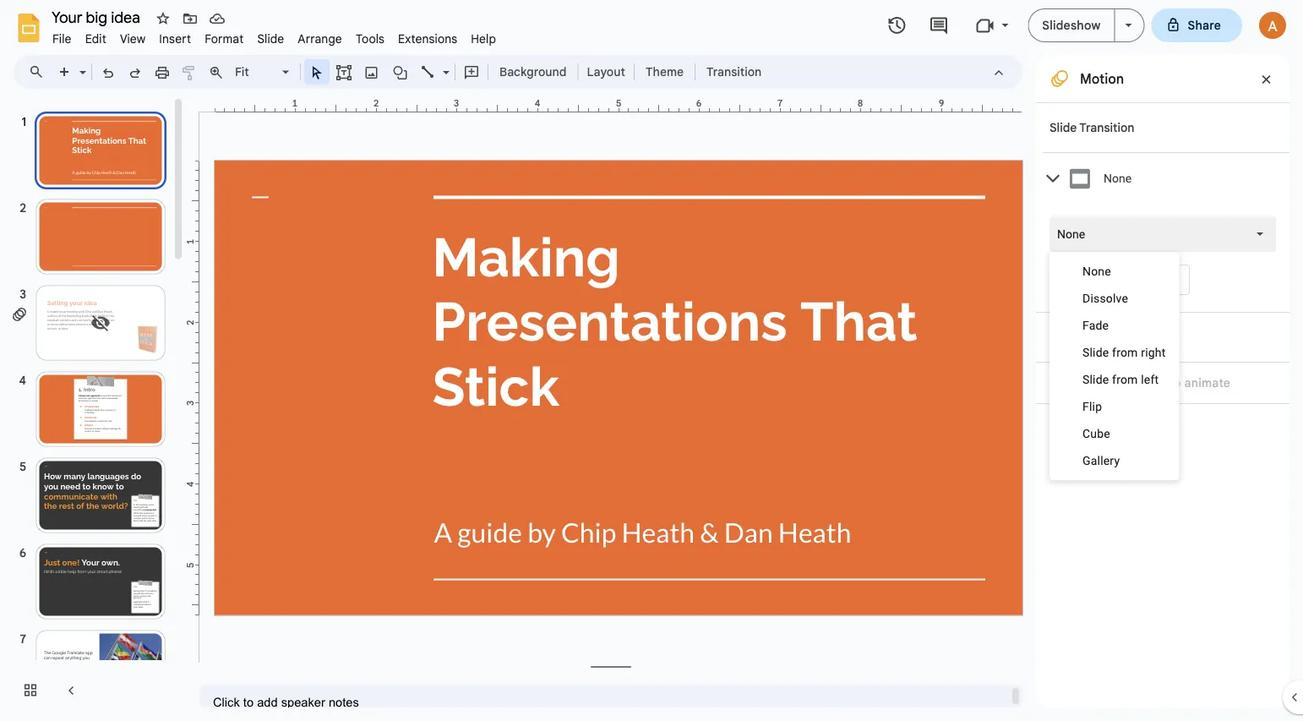 Task type: describe. For each thing, give the bounding box(es) containing it.
from for left
[[1112, 372, 1138, 386]]

motion application
[[0, 0, 1303, 721]]

format menu item
[[198, 29, 251, 49]]

menu bar banner
[[0, 0, 1303, 721]]

layout button
[[582, 59, 631, 85]]

arrange menu item
[[291, 29, 349, 49]]

insert
[[159, 31, 191, 46]]

edit menu item
[[78, 29, 113, 49]]

select an object to animate
[[1073, 375, 1231, 390]]

edit
[[85, 31, 106, 46]]

file
[[52, 31, 72, 46]]

flip
[[1083, 399, 1102, 413]]

share
[[1188, 18, 1221, 33]]

select an object to animate button
[[1050, 373, 1242, 393]]

cube
[[1083, 426, 1111, 440]]

Zoom text field
[[232, 60, 280, 84]]

apply
[[1076, 273, 1105, 286]]

apply to all slides button
[[1050, 265, 1190, 295]]

transition inside button
[[707, 64, 762, 79]]

1 horizontal spatial to
[[1170, 375, 1181, 390]]

shape image
[[391, 60, 410, 84]]

object
[[1050, 330, 1087, 344]]

none inside tab
[[1104, 171, 1132, 185]]

slideshow button
[[1028, 8, 1115, 42]]

motion section
[[1021, 0, 1290, 721]]

slideshow
[[1043, 18, 1101, 33]]

help menu item
[[464, 29, 503, 49]]

background
[[500, 64, 567, 79]]

theme button
[[638, 59, 692, 85]]

slide for slide
[[257, 31, 284, 46]]

layout
[[587, 64, 625, 79]]

none option
[[1057, 226, 1085, 243]]

extensions
[[398, 31, 457, 46]]

none list box
[[1050, 216, 1276, 252]]

to inside none tab panel
[[1108, 273, 1118, 286]]

from for right
[[1112, 345, 1138, 359]]

Star checkbox
[[151, 7, 175, 30]]

arrange
[[298, 31, 342, 46]]

none inside list box
[[1057, 227, 1085, 241]]

menu bar inside menu bar banner
[[46, 22, 503, 50]]

play button
[[1050, 418, 1117, 448]]

main toolbar
[[50, 0, 770, 441]]

file menu item
[[46, 29, 78, 49]]

motion
[[1080, 70, 1124, 87]]

object animations
[[1050, 330, 1152, 344]]

slide menu item
[[251, 29, 291, 49]]



Task type: locate. For each thing, give the bounding box(es) containing it.
gallery
[[1083, 453, 1120, 467]]

help
[[471, 31, 496, 46]]

left
[[1141, 372, 1159, 386]]

an
[[1112, 375, 1126, 390]]

slide inside motion section
[[1050, 120, 1077, 135]]

slide transition
[[1050, 120, 1135, 135]]

from left left
[[1112, 372, 1138, 386]]

transition button
[[699, 59, 769, 85]]

tools
[[356, 31, 385, 46]]

0 vertical spatial transition
[[707, 64, 762, 79]]

2 vertical spatial none
[[1083, 264, 1111, 278]]

list box containing none
[[1050, 252, 1180, 480]]

apply to all slides
[[1076, 273, 1164, 286]]

all
[[1121, 273, 1132, 286]]

0 horizontal spatial transition
[[707, 64, 762, 79]]

1 vertical spatial none
[[1057, 227, 1085, 241]]

1 vertical spatial transition
[[1080, 120, 1135, 135]]

slide from left
[[1083, 372, 1159, 386]]

extensions menu item
[[391, 29, 464, 49]]

0 horizontal spatial to
[[1108, 273, 1118, 286]]

view
[[120, 31, 146, 46]]

2 from from the top
[[1112, 372, 1138, 386]]

1 horizontal spatial transition
[[1080, 120, 1135, 135]]

view menu item
[[113, 29, 152, 49]]

none tab
[[1021, 62, 1290, 721]]

menu bar containing file
[[46, 22, 503, 50]]

to left all
[[1108, 273, 1118, 286]]

transition
[[707, 64, 762, 79], [1080, 120, 1135, 135]]

select
[[1073, 375, 1109, 390]]

none
[[1104, 171, 1132, 185], [1057, 227, 1085, 241], [1083, 264, 1111, 278]]

list box
[[1050, 252, 1180, 480]]

none down slide transition
[[1104, 171, 1132, 185]]

slide
[[257, 31, 284, 46], [1050, 120, 1077, 135], [1083, 345, 1109, 359], [1083, 372, 1109, 386]]

slide for slide transition
[[1050, 120, 1077, 135]]

format
[[205, 31, 244, 46]]

transition right theme
[[707, 64, 762, 79]]

Zoom field
[[230, 60, 297, 85]]

1 vertical spatial to
[[1170, 375, 1181, 390]]

Rename text field
[[46, 7, 150, 27]]

play
[[1071, 425, 1095, 440]]

theme
[[646, 64, 684, 79]]

0 vertical spatial to
[[1108, 273, 1118, 286]]

presentation options image
[[1126, 24, 1132, 27]]

slide inside "slide" "menu item"
[[257, 31, 284, 46]]

navigation
[[0, 96, 186, 721]]

slide from right
[[1083, 345, 1166, 359]]

none up "apply"
[[1057, 227, 1085, 241]]

object
[[1130, 375, 1166, 390]]

to
[[1108, 273, 1118, 286], [1170, 375, 1181, 390]]

slide for slide from right
[[1083, 345, 1109, 359]]

none up dissolve
[[1083, 264, 1111, 278]]

Menus field
[[21, 60, 58, 84]]

none tab panel
[[1043, 204, 1290, 312]]

1 vertical spatial from
[[1112, 372, 1138, 386]]

share button
[[1152, 8, 1243, 42]]

transition down motion
[[1080, 120, 1135, 135]]

slide for slide from left
[[1083, 372, 1109, 386]]

navigation inside motion application
[[0, 96, 186, 721]]

background button
[[492, 59, 574, 85]]

right
[[1141, 345, 1166, 359]]

1 from from the top
[[1112, 345, 1138, 359]]

transition inside motion section
[[1080, 120, 1135, 135]]

insert menu item
[[152, 29, 198, 49]]

0 vertical spatial none
[[1104, 171, 1132, 185]]

dissolve
[[1083, 291, 1129, 305]]

menu bar
[[46, 22, 503, 50]]

fade
[[1083, 318, 1109, 332]]

insert image image
[[362, 60, 382, 84]]

0 vertical spatial from
[[1112, 345, 1138, 359]]

from down animations
[[1112, 345, 1138, 359]]

slides
[[1135, 273, 1164, 286]]

to right left
[[1170, 375, 1181, 390]]

animate
[[1185, 375, 1231, 390]]

tools menu item
[[349, 29, 391, 49]]

from
[[1112, 345, 1138, 359], [1112, 372, 1138, 386]]

animations
[[1090, 330, 1152, 344]]

new slide with layout image
[[75, 61, 86, 67]]



Task type: vqa. For each thing, say whether or not it's contained in the screenshot.
page setup application
no



